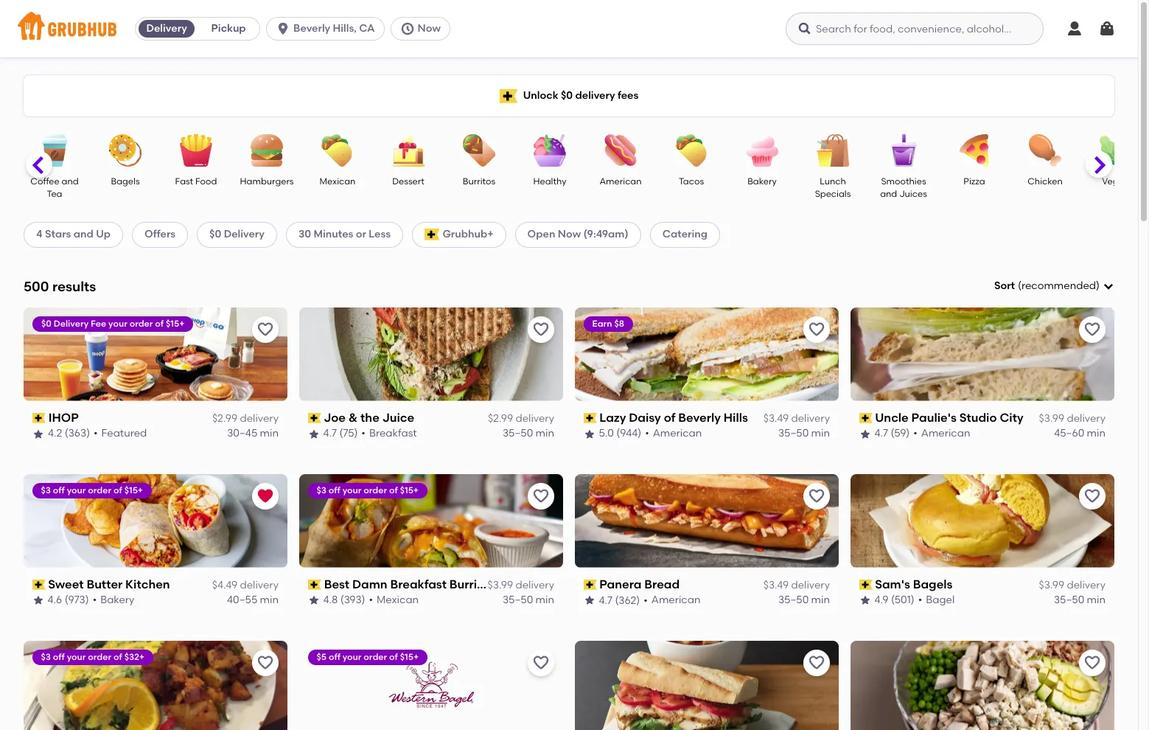 Task type: vqa. For each thing, say whether or not it's contained in the screenshot.


Task type: locate. For each thing, give the bounding box(es) containing it.
45–60 min
[[1055, 427, 1106, 440]]

of for western bagel studio city logo
[[390, 652, 398, 662]]

0 vertical spatial $3.49
[[764, 412, 789, 425]]

$0 down food on the left top of the page
[[210, 228, 221, 241]]

$4.49 delivery
[[212, 579, 279, 591]]

breakfast up • mexican
[[390, 577, 447, 591]]

None field
[[995, 279, 1115, 294]]

4.7 for uncle paulie's studio city
[[875, 427, 889, 440]]

delivery down 'hamburgers'
[[224, 228, 265, 241]]

subscription pass image left 'panera'
[[584, 580, 597, 590]]

grubhub+
[[443, 228, 494, 241]]

mexican down best damn breakfast burrito
[[377, 594, 419, 606]]

results
[[52, 278, 96, 295]]

delivery for best damn breakfast burrito
[[516, 579, 555, 591]]

$0 for $0 delivery fee your order of $15+
[[41, 318, 52, 329]]

1 horizontal spatial 4.7
[[600, 594, 613, 606]]

$3 off your order of $15+ down (75)
[[317, 485, 419, 495]]

• right (59)
[[914, 427, 918, 440]]

2 horizontal spatial delivery
[[224, 228, 265, 241]]

1 horizontal spatial now
[[558, 228, 581, 241]]

$2.99 delivery for ihop
[[212, 412, 279, 425]]

star icon image for joe & the juice
[[308, 428, 320, 440]]

best
[[324, 577, 350, 591]]

• american
[[646, 427, 703, 440], [914, 427, 971, 440], [644, 594, 701, 606]]

• down the daisy
[[646, 427, 650, 440]]

your down '(363)'
[[67, 485, 86, 495]]

4.6
[[48, 594, 63, 606]]

subscription pass image left ihop
[[32, 413, 45, 423]]

your for jumpin' java restaurant logo
[[67, 652, 86, 662]]

min for sam's bagels
[[1088, 594, 1106, 606]]

main navigation navigation
[[0, 0, 1139, 58]]

1 $3 off your order of $15+ from the left
[[41, 485, 143, 495]]

food
[[195, 176, 217, 187]]

1 horizontal spatial mexican
[[377, 594, 419, 606]]

1 horizontal spatial grubhub plus flag logo image
[[500, 89, 517, 103]]

and left up
[[74, 228, 94, 241]]

0 horizontal spatial bagels
[[111, 176, 140, 187]]

delivery for panera bread
[[792, 579, 830, 591]]

• for sam's bagels
[[919, 594, 923, 606]]

1 horizontal spatial $2.99
[[488, 412, 513, 425]]

off for sweet butter kitchen logo
[[53, 485, 65, 495]]

• for uncle paulie's studio city
[[914, 427, 918, 440]]

mexican image
[[312, 134, 364, 167]]

beverly left hills,
[[294, 22, 331, 35]]

$3.49 for lazy daisy of beverly hills
[[764, 412, 789, 425]]

2 $3.49 from the top
[[764, 579, 789, 591]]

subscription pass image left uncle
[[860, 413, 873, 423]]

beverly left hills
[[679, 411, 722, 425]]

order down • breakfast on the bottom of the page
[[364, 485, 388, 495]]

)
[[1097, 280, 1100, 292]]

vegan
[[1103, 176, 1130, 187]]

2 horizontal spatial $0
[[561, 89, 573, 102]]

35–50 min for beverly
[[779, 427, 830, 440]]

1 vertical spatial bakery
[[101, 594, 135, 606]]

0 horizontal spatial $0
[[41, 318, 52, 329]]

coffee and tea
[[30, 176, 79, 199]]

svg image
[[276, 21, 291, 36], [400, 21, 415, 36], [798, 21, 813, 36], [1103, 280, 1115, 292]]

delivery
[[576, 89, 615, 102], [240, 412, 279, 425], [516, 412, 555, 425], [792, 412, 830, 425], [1067, 412, 1106, 425], [240, 579, 279, 591], [516, 579, 555, 591], [792, 579, 830, 591], [1067, 579, 1106, 591]]

mexican down mexican image
[[320, 176, 356, 187]]

none field containing sort
[[995, 279, 1115, 294]]

2 $2.99 from the left
[[488, 412, 513, 425]]

american
[[600, 176, 642, 187], [654, 427, 703, 440], [922, 427, 971, 440], [652, 594, 701, 606]]

and for smoothies and juices
[[881, 189, 898, 199]]

1 vertical spatial grubhub plus flag logo image
[[425, 229, 440, 241]]

$3 right saved restaurant image
[[317, 485, 327, 495]]

off for best damn breakfast burrito logo on the bottom left of page
[[329, 485, 341, 495]]

pizza
[[964, 176, 986, 187]]

• american down lazy daisy of beverly hills
[[646, 427, 703, 440]]

less
[[369, 228, 391, 241]]

2 vertical spatial and
[[74, 228, 94, 241]]

grubhub plus flag logo image left grubhub+
[[425, 229, 440, 241]]

jumpin' java restaurant logo image
[[24, 641, 288, 730]]

bagels image
[[100, 134, 151, 167]]

sort
[[995, 280, 1016, 292]]

subscription pass image
[[32, 413, 45, 423], [584, 413, 597, 423], [308, 580, 321, 590], [584, 580, 597, 590]]

joe
[[324, 411, 346, 425]]

1 vertical spatial mexican
[[377, 594, 419, 606]]

star icon image for lazy daisy of beverly hills
[[584, 428, 596, 440]]

2 vertical spatial delivery
[[54, 318, 89, 329]]

1 $2.99 delivery from the left
[[212, 412, 279, 425]]

subscription pass image for joe & the juice
[[308, 413, 321, 423]]

• american for of
[[646, 427, 703, 440]]

chicken
[[1028, 176, 1063, 187]]

order down • featured
[[88, 485, 112, 495]]

35–50 min for juice
[[503, 427, 555, 440]]

$2.99 delivery
[[212, 412, 279, 425], [488, 412, 555, 425]]

0 vertical spatial and
[[62, 176, 79, 187]]

star icon image left 5.0
[[584, 428, 596, 440]]

4
[[36, 228, 43, 241]]

open
[[528, 228, 556, 241]]

1 horizontal spatial $2.99 delivery
[[488, 412, 555, 425]]

off down 4.2
[[53, 485, 65, 495]]

star icon image left 4.8
[[308, 595, 320, 607]]

fast food image
[[170, 134, 222, 167]]

order right $5 at the left
[[364, 652, 388, 662]]

off right $5 at the left
[[329, 652, 341, 662]]

4.7 left (59)
[[875, 427, 889, 440]]

2 $3 off your order of $15+ from the left
[[317, 485, 419, 495]]

bakery image
[[737, 134, 788, 167]]

star icon image
[[32, 428, 44, 440], [308, 428, 320, 440], [584, 428, 596, 440], [860, 428, 872, 440], [32, 595, 44, 607], [308, 595, 320, 607], [584, 595, 596, 607], [860, 595, 872, 607]]

off for jumpin' java restaurant logo
[[53, 652, 65, 662]]

panera bread
[[600, 577, 680, 591]]

1 vertical spatial $0
[[210, 228, 221, 241]]

breakfast
[[370, 427, 417, 440], [390, 577, 447, 591]]

1 horizontal spatial $0
[[210, 228, 221, 241]]

smoothies and juices
[[881, 176, 928, 199]]

subscription pass image left sweet
[[32, 580, 45, 590]]

0 vertical spatial delivery
[[146, 22, 187, 35]]

star icon image left 4.9
[[860, 595, 872, 607]]

0 horizontal spatial beverly
[[294, 22, 331, 35]]

order for jumpin' java restaurant logo
[[88, 652, 112, 662]]

best damn breakfast burrito
[[324, 577, 489, 591]]

your down (75)
[[343, 485, 362, 495]]

$5
[[317, 652, 327, 662]]

lazy daisy of beverly hills
[[600, 411, 749, 425]]

now inside button
[[418, 22, 441, 35]]

subscription pass image for sam's bagels
[[860, 580, 873, 590]]

2 $3.49 delivery from the top
[[764, 579, 830, 591]]

panera bread logo image
[[575, 474, 839, 568]]

0 horizontal spatial 4.7
[[324, 427, 337, 440]]

(9:49am)
[[584, 228, 629, 241]]

save this restaurant button
[[252, 316, 279, 343], [528, 316, 555, 343], [804, 316, 830, 343], [1080, 316, 1106, 343], [528, 483, 555, 509], [804, 483, 830, 509], [1080, 483, 1106, 509], [252, 649, 279, 676], [528, 649, 555, 676], [804, 649, 830, 676], [1080, 649, 1106, 676]]

1 horizontal spatial delivery
[[146, 22, 187, 35]]

0 vertical spatial now
[[418, 22, 441, 35]]

best damn breakfast burrito logo image
[[299, 474, 563, 568]]

0 vertical spatial beverly
[[294, 22, 331, 35]]

&
[[349, 411, 358, 425]]

subscription pass image left sam's
[[860, 580, 873, 590]]

35–50 min
[[503, 427, 555, 440], [779, 427, 830, 440], [503, 594, 555, 606], [779, 594, 830, 606], [1055, 594, 1106, 606]]

• for panera bread
[[644, 594, 648, 606]]

delivery left fee
[[54, 318, 89, 329]]

order left $32+
[[88, 652, 112, 662]]

beverly hills, ca button
[[266, 17, 391, 41]]

$3 for best
[[317, 485, 327, 495]]

delivery
[[146, 22, 187, 35], [224, 228, 265, 241], [54, 318, 89, 329]]

now right open
[[558, 228, 581, 241]]

0 horizontal spatial bakery
[[101, 594, 135, 606]]

$3 off your order of $15+
[[41, 485, 143, 495], [317, 485, 419, 495]]

your down the (973)
[[67, 652, 86, 662]]

1 vertical spatial $3.49
[[764, 579, 789, 591]]

1 $3.49 from the top
[[764, 412, 789, 425]]

0 vertical spatial mexican
[[320, 176, 356, 187]]

$3.99 delivery
[[1040, 412, 1106, 425], [488, 579, 555, 591], [1040, 579, 1106, 591]]

0 horizontal spatial $3 off your order of $15+
[[41, 485, 143, 495]]

star icon image for uncle paulie's studio city
[[860, 428, 872, 440]]

pickup
[[211, 22, 246, 35]]

30 minutes or less
[[299, 228, 391, 241]]

save this restaurant image
[[257, 321, 274, 338], [808, 487, 826, 505], [1084, 487, 1102, 505], [257, 654, 274, 672], [808, 654, 826, 672]]

1 horizontal spatial svg image
[[1099, 20, 1117, 38]]

hamburgers image
[[241, 134, 293, 167]]

juice
[[383, 411, 415, 425]]

and down smoothies
[[881, 189, 898, 199]]

star icon image left 4.7 (75)
[[308, 428, 320, 440]]

4.7 down 'panera'
[[600, 594, 613, 606]]

save this restaurant image
[[532, 321, 550, 338], [808, 321, 826, 338], [1084, 321, 1102, 338], [532, 487, 550, 505], [532, 654, 550, 672], [1084, 654, 1102, 672]]

off down 4.7 (75)
[[329, 485, 341, 495]]

subscription pass image
[[308, 413, 321, 423], [860, 413, 873, 423], [32, 580, 45, 590], [860, 580, 873, 590]]

• down damn
[[370, 594, 374, 606]]

ihop logo image
[[24, 307, 288, 401]]

now right ca
[[418, 22, 441, 35]]

• american down uncle paulie's studio city
[[914, 427, 971, 440]]

and inside coffee and tea
[[62, 176, 79, 187]]

star icon image left "4.7 (59)" at bottom
[[860, 428, 872, 440]]

4 stars and up
[[36, 228, 111, 241]]

1 $2.99 from the left
[[212, 412, 238, 425]]

featured
[[101, 427, 147, 440]]

american down uncle paulie's studio city
[[922, 427, 971, 440]]

0 vertical spatial grubhub plus flag logo image
[[500, 89, 517, 103]]

delivery for uncle paulie's studio city
[[1067, 412, 1106, 425]]

pickup button
[[198, 17, 260, 41]]

open now (9:49am)
[[528, 228, 629, 241]]

unlock
[[523, 89, 559, 102]]

0 horizontal spatial mexican
[[320, 176, 356, 187]]

burritos image
[[454, 134, 505, 167]]

1 $3.49 delivery from the top
[[764, 412, 830, 425]]

american down the american image
[[600, 176, 642, 187]]

of down • featured
[[114, 485, 123, 495]]

of left $32+
[[114, 652, 123, 662]]

• down sam's bagels on the bottom
[[919, 594, 923, 606]]

min for uncle paulie's studio city
[[1088, 427, 1106, 440]]

0 horizontal spatial grubhub plus flag logo image
[[425, 229, 440, 241]]

star icon image for panera bread
[[584, 595, 596, 607]]

bakery down bakery image
[[748, 176, 777, 187]]

2 horizontal spatial 4.7
[[875, 427, 889, 440]]

1 vertical spatial delivery
[[224, 228, 265, 241]]

and
[[62, 176, 79, 187], [881, 189, 898, 199], [74, 228, 94, 241]]

your right $5 at the left
[[343, 652, 362, 662]]

and up tea
[[62, 176, 79, 187]]

0 vertical spatial bagels
[[111, 176, 140, 187]]

subscription pass image left the best
[[308, 580, 321, 590]]

4.9 (501)
[[875, 594, 915, 606]]

(393)
[[341, 594, 366, 606]]

subscription pass image left joe
[[308, 413, 321, 423]]

saved restaurant button
[[252, 483, 279, 509]]

order right fee
[[130, 318, 153, 329]]

$3 down 4.2
[[41, 485, 51, 495]]

• for best damn breakfast burrito
[[370, 594, 374, 606]]

delivery for joe & the juice
[[516, 412, 555, 425]]

Search for food, convenience, alcohol... search field
[[786, 13, 1044, 45]]

$0 for $0 delivery
[[210, 228, 221, 241]]

grubhub plus flag logo image for unlock $0 delivery fees
[[500, 89, 517, 103]]

• right '(363)'
[[94, 427, 98, 440]]

grubhub plus flag logo image
[[500, 89, 517, 103], [425, 229, 440, 241]]

american down bread
[[652, 594, 701, 606]]

2 $2.99 delivery from the left
[[488, 412, 555, 425]]

bagels
[[111, 176, 140, 187], [914, 577, 954, 591]]

bagels up • bagel in the bottom of the page
[[914, 577, 954, 591]]

1 vertical spatial beverly
[[679, 411, 722, 425]]

0 horizontal spatial now
[[418, 22, 441, 35]]

your for sweet butter kitchen logo
[[67, 485, 86, 495]]

• right the (973)
[[93, 594, 97, 606]]

of down • mexican
[[390, 652, 398, 662]]

bakery
[[748, 176, 777, 187], [101, 594, 135, 606]]

2 vertical spatial $0
[[41, 318, 52, 329]]

mexican
[[320, 176, 356, 187], [377, 594, 419, 606]]

of down • breakfast on the bottom of the page
[[390, 485, 398, 495]]

tacos
[[679, 176, 704, 187]]

bagels down bagels image
[[111, 176, 140, 187]]

save this restaurant image for sam's bagels logo
[[1084, 487, 1102, 505]]

1 horizontal spatial $3 off your order of $15+
[[317, 485, 419, 495]]

0 horizontal spatial delivery
[[54, 318, 89, 329]]

sweet butter kitchen
[[48, 577, 170, 591]]

western bagel studio city logo image
[[385, 641, 478, 730]]

subscription pass image for ihop
[[32, 413, 45, 423]]

0 horizontal spatial $2.99
[[212, 412, 238, 425]]

breakfast down juice
[[370, 427, 417, 440]]

beverly
[[294, 22, 331, 35], [679, 411, 722, 425]]

500 results
[[24, 278, 96, 295]]

$3 off your order of $15+ down '(363)'
[[41, 485, 143, 495]]

grubhub plus flag logo image for grubhub+
[[425, 229, 440, 241]]

star icon image left 4.6
[[32, 595, 44, 607]]

sweet butter kitchen logo image
[[24, 474, 288, 568]]

lunch specials image
[[808, 134, 859, 167]]

4.7 for joe & the juice
[[324, 427, 337, 440]]

• right (75)
[[362, 427, 366, 440]]

now
[[418, 22, 441, 35], [558, 228, 581, 241]]

unlock $0 delivery fees
[[523, 89, 639, 102]]

0 horizontal spatial $2.99 delivery
[[212, 412, 279, 425]]

american down lazy daisy of beverly hills
[[654, 427, 703, 440]]

0 vertical spatial $3.49 delivery
[[764, 412, 830, 425]]

hills
[[724, 411, 749, 425]]

•
[[94, 427, 98, 440], [362, 427, 366, 440], [646, 427, 650, 440], [914, 427, 918, 440], [93, 594, 97, 606], [370, 594, 374, 606], [644, 594, 648, 606], [919, 594, 923, 606]]

order for western bagel studio city logo
[[364, 652, 388, 662]]

ca
[[359, 22, 375, 35]]

1 horizontal spatial bagels
[[914, 577, 954, 591]]

$2.99 delivery for joe & the juice
[[488, 412, 555, 425]]

1 vertical spatial and
[[881, 189, 898, 199]]

bakery down sweet butter kitchen
[[101, 594, 135, 606]]

grubhub plus flag logo image left the unlock
[[500, 89, 517, 103]]

$5 off your order of $15+
[[317, 652, 419, 662]]

fees
[[618, 89, 639, 102]]

subscription pass image left lazy at the bottom right
[[584, 413, 597, 423]]

delivery for sweet butter kitchen
[[240, 579, 279, 591]]

0 horizontal spatial svg image
[[1066, 20, 1084, 38]]

star icon image left '4.7 (362)' at the bottom of the page
[[584, 595, 596, 607]]

and inside the 'smoothies and juices'
[[881, 189, 898, 199]]

4.7 down joe
[[324, 427, 337, 440]]

4.7
[[324, 427, 337, 440], [875, 427, 889, 440], [600, 594, 613, 606]]

american image
[[595, 134, 647, 167]]

min for panera bread
[[812, 594, 830, 606]]

delivery left pickup
[[146, 22, 187, 35]]

$0 down 500
[[41, 318, 52, 329]]

min for joe & the juice
[[536, 427, 555, 440]]

• down panera bread
[[644, 594, 648, 606]]

of for sweet butter kitchen logo
[[114, 485, 123, 495]]

1 horizontal spatial beverly
[[679, 411, 722, 425]]

subscription pass image for panera bread
[[584, 580, 597, 590]]

1 vertical spatial breakfast
[[390, 577, 447, 591]]

min for ihop
[[260, 427, 279, 440]]

40–55
[[227, 594, 258, 606]]

1 vertical spatial $3.49 delivery
[[764, 579, 830, 591]]

order
[[130, 318, 153, 329], [88, 485, 112, 495], [364, 485, 388, 495], [88, 652, 112, 662], [364, 652, 388, 662]]

$15+
[[166, 318, 185, 329], [125, 485, 143, 495], [401, 485, 419, 495], [401, 652, 419, 662]]

subscription pass image for uncle paulie's studio city
[[860, 413, 873, 423]]

0 vertical spatial $0
[[561, 89, 573, 102]]

sam's bagels
[[876, 577, 954, 591]]

star icon image left 4.2
[[32, 428, 44, 440]]

subscription pass image for sweet butter kitchen
[[32, 580, 45, 590]]

$32+
[[125, 652, 145, 662]]

corner bakery logo image
[[575, 641, 839, 730]]

off down 4.6
[[53, 652, 65, 662]]

1 svg image from the left
[[1066, 20, 1084, 38]]

4.2 (363)
[[48, 427, 90, 440]]

$0 right the unlock
[[561, 89, 573, 102]]

sam's
[[876, 577, 911, 591]]

fee
[[91, 318, 106, 329]]

0 vertical spatial bakery
[[748, 176, 777, 187]]

svg image
[[1066, 20, 1084, 38], [1099, 20, 1117, 38]]

$3.99 for burrito
[[488, 579, 513, 591]]

star icon image for best damn breakfast burrito
[[308, 595, 320, 607]]

studio
[[960, 411, 998, 425]]

american for lazy daisy of beverly hills
[[654, 427, 703, 440]]



Task type: describe. For each thing, give the bounding box(es) containing it.
delivery button
[[136, 17, 198, 41]]

joe & the juice logo image
[[299, 307, 563, 401]]

star icon image for sam's bagels
[[860, 595, 872, 607]]

paulie's
[[912, 411, 957, 425]]

dessert image
[[383, 134, 434, 167]]

sweet
[[48, 577, 84, 591]]

fast
[[175, 176, 193, 187]]

star icon image for sweet butter kitchen
[[32, 595, 44, 607]]

• american down bread
[[644, 594, 701, 606]]

of right fee
[[155, 318, 164, 329]]

$3 off your order of $15+ for butter
[[41, 485, 143, 495]]

35–50 for juice
[[503, 427, 533, 440]]

tacos image
[[666, 134, 718, 167]]

$3.49 delivery for lazy daisy of beverly hills
[[764, 412, 830, 425]]

the
[[361, 411, 380, 425]]

fast food
[[175, 176, 217, 187]]

$15+ for sweet butter kitchen logo
[[125, 485, 143, 495]]

1 vertical spatial now
[[558, 228, 581, 241]]

catering
[[663, 228, 708, 241]]

(501)
[[892, 594, 915, 606]]

american for panera bread
[[652, 594, 701, 606]]

delivery for ihop
[[240, 412, 279, 425]]

lunch
[[820, 176, 846, 187]]

4.7 (75)
[[324, 427, 358, 440]]

art's delicatessen & restaurant logo image
[[851, 641, 1115, 730]]

• bakery
[[93, 594, 135, 606]]

500
[[24, 278, 49, 295]]

order for best damn breakfast burrito logo on the bottom left of page
[[364, 485, 388, 495]]

$3.49 delivery for panera bread
[[764, 579, 830, 591]]

delivery for $0 delivery
[[224, 228, 265, 241]]

delivery for $0 delivery fee your order of $15+
[[54, 318, 89, 329]]

• for lazy daisy of beverly hills
[[646, 427, 650, 440]]

vegan image
[[1091, 134, 1142, 167]]

35–50 for beverly
[[779, 427, 809, 440]]

$3 off your order of $15+ for damn
[[317, 485, 419, 495]]

2 svg image from the left
[[1099, 20, 1117, 38]]

$2.99 for joe & the juice
[[488, 412, 513, 425]]

35–50 min for burrito
[[503, 594, 555, 606]]

min for best damn breakfast burrito
[[536, 594, 555, 606]]

saved restaurant image
[[257, 487, 274, 505]]

coffee and tea image
[[29, 134, 80, 167]]

• bagel
[[919, 594, 956, 606]]

or
[[356, 228, 366, 241]]

star icon image for ihop
[[32, 428, 44, 440]]

svg image inside field
[[1103, 280, 1115, 292]]

$4.49
[[212, 579, 238, 591]]

$15+ for best damn breakfast burrito logo on the bottom left of page
[[401, 485, 419, 495]]

sam's bagels logo image
[[851, 474, 1115, 568]]

4.9
[[875, 594, 889, 606]]

dessert
[[393, 176, 425, 187]]

butter
[[87, 577, 123, 591]]

delivery inside button
[[146, 22, 187, 35]]

bread
[[645, 577, 680, 591]]

$0 delivery
[[210, 228, 265, 241]]

min for sweet butter kitchen
[[260, 594, 279, 606]]

(363)
[[65, 427, 90, 440]]

(59)
[[892, 427, 911, 440]]

$3.99 delivery for burrito
[[488, 579, 555, 591]]

minutes
[[314, 228, 354, 241]]

earn
[[593, 318, 613, 329]]

your right fee
[[108, 318, 127, 329]]

stars
[[45, 228, 71, 241]]

panera
[[600, 577, 642, 591]]

sort ( recommended )
[[995, 280, 1100, 292]]

1 horizontal spatial bakery
[[748, 176, 777, 187]]

$3.99 for city
[[1040, 412, 1065, 425]]

beverly inside button
[[294, 22, 331, 35]]

1 vertical spatial bagels
[[914, 577, 954, 591]]

offers
[[145, 228, 176, 241]]

smoothies and juices image
[[878, 134, 930, 167]]

5.0 (944)
[[600, 427, 642, 440]]

subscription pass image for best damn breakfast burrito
[[308, 580, 321, 590]]

45–60
[[1055, 427, 1085, 440]]

lazy
[[600, 411, 627, 425]]

0 vertical spatial breakfast
[[370, 427, 417, 440]]

city
[[1001, 411, 1025, 425]]

smoothies
[[882, 176, 927, 187]]

pizza image
[[949, 134, 1001, 167]]

american for uncle paulie's studio city
[[922, 427, 971, 440]]

order for sweet butter kitchen logo
[[88, 485, 112, 495]]

recommended
[[1022, 280, 1097, 292]]

save this restaurant image for "panera bread logo"
[[808, 487, 826, 505]]

35–50 for burrito
[[503, 594, 533, 606]]

$3.99 delivery for city
[[1040, 412, 1106, 425]]

• breakfast
[[362, 427, 417, 440]]

earn $8
[[593, 318, 625, 329]]

up
[[96, 228, 111, 241]]

(973)
[[65, 594, 89, 606]]

lazy daisy of beverly hills logo image
[[575, 307, 839, 401]]

healthy
[[534, 176, 567, 187]]

hills,
[[333, 22, 357, 35]]

hamburgers
[[240, 176, 294, 187]]

• mexican
[[370, 594, 419, 606]]

(362)
[[616, 594, 641, 606]]

min for lazy daisy of beverly hills
[[812, 427, 830, 440]]

chicken image
[[1020, 134, 1072, 167]]

healthy image
[[524, 134, 576, 167]]

of right the daisy
[[665, 411, 676, 425]]

• for ihop
[[94, 427, 98, 440]]

your for western bagel studio city logo
[[343, 652, 362, 662]]

uncle paulie's studio city
[[876, 411, 1025, 425]]

ihop
[[48, 411, 79, 425]]

4.8
[[324, 594, 338, 606]]

off for western bagel studio city logo
[[329, 652, 341, 662]]

svg image inside beverly hills, ca button
[[276, 21, 291, 36]]

$0 delivery fee your order of $15+
[[41, 318, 185, 329]]

of for jumpin' java restaurant logo
[[114, 652, 123, 662]]

$3 for sweet
[[41, 485, 51, 495]]

$15+ for western bagel studio city logo
[[401, 652, 419, 662]]

uncle paulie's studio city logo image
[[851, 307, 1115, 401]]

4.7 (362)
[[600, 594, 641, 606]]

delivery for sam's bagels
[[1067, 579, 1106, 591]]

juices
[[900, 189, 928, 199]]

$8
[[615, 318, 625, 329]]

delivery for lazy daisy of beverly hills
[[792, 412, 830, 425]]

$3 down 4.6
[[41, 652, 51, 662]]

(75)
[[340, 427, 358, 440]]

and for coffee and tea
[[62, 176, 79, 187]]

4.2
[[48, 427, 62, 440]]

tea
[[47, 189, 62, 199]]

30
[[299, 228, 311, 241]]

5.0
[[600, 427, 615, 440]]

coffee
[[30, 176, 60, 187]]

$3.49 for panera bread
[[764, 579, 789, 591]]

• american for studio
[[914, 427, 971, 440]]

• for joe & the juice
[[362, 427, 366, 440]]

burrito
[[450, 577, 489, 591]]

daisy
[[630, 411, 662, 425]]

30–45
[[227, 427, 258, 440]]

• featured
[[94, 427, 147, 440]]

• for sweet butter kitchen
[[93, 594, 97, 606]]

$2.99 for ihop
[[212, 412, 238, 425]]

burritos
[[463, 176, 496, 187]]

your for best damn breakfast burrito logo on the bottom left of page
[[343, 485, 362, 495]]

(
[[1018, 280, 1022, 292]]

svg image inside now button
[[400, 21, 415, 36]]

(944)
[[617, 427, 642, 440]]

save this restaurant image for corner bakery logo at the right bottom of page
[[808, 654, 826, 672]]

subscription pass image for lazy daisy of beverly hills
[[584, 413, 597, 423]]

$3 off your order of $32+
[[41, 652, 145, 662]]

of for best damn breakfast burrito logo on the bottom left of page
[[390, 485, 398, 495]]

4.7 for panera bread
[[600, 594, 613, 606]]



